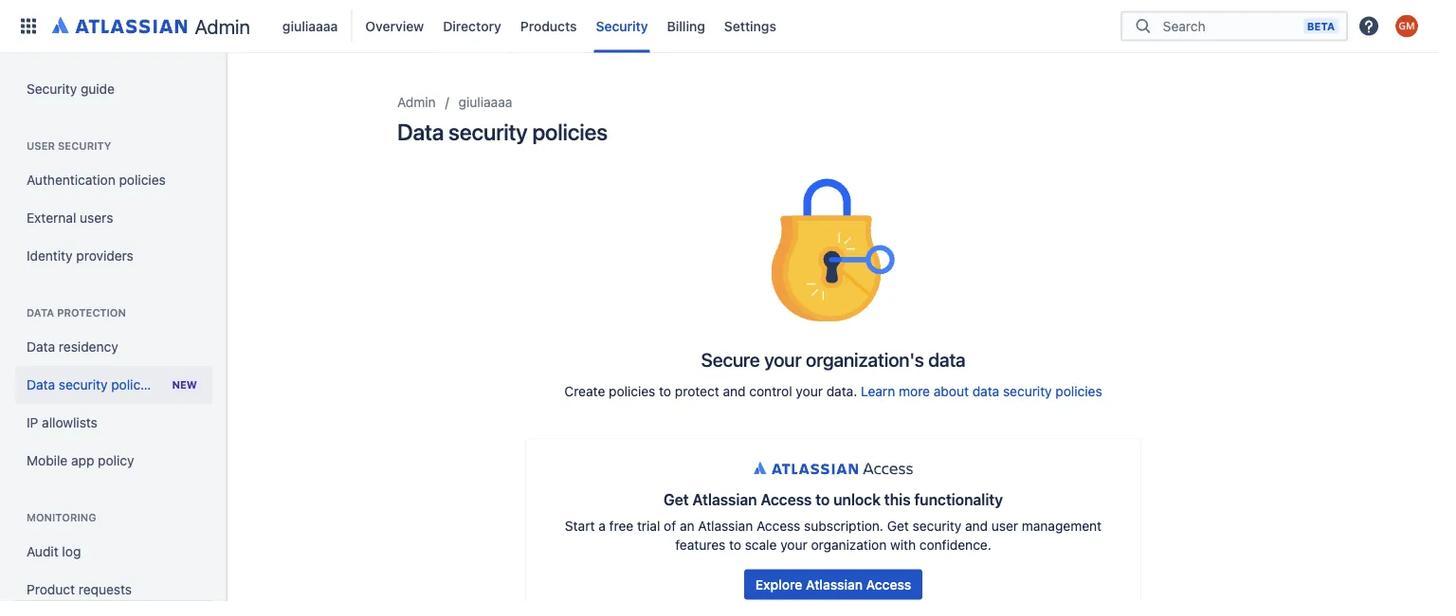 Task type: describe. For each thing, give the bounding box(es) containing it.
more
[[899, 384, 931, 399]]

data protection
[[27, 307, 126, 319]]

mobile
[[27, 453, 68, 469]]

external users
[[27, 210, 113, 226]]

global navigation element
[[11, 0, 1121, 53]]

user
[[992, 518, 1019, 534]]

authentication policies link
[[15, 161, 212, 199]]

new
[[172, 379, 197, 391]]

security guide link
[[15, 70, 212, 108]]

free
[[610, 518, 634, 534]]

overview
[[366, 18, 424, 34]]

product
[[27, 582, 75, 598]]

billing
[[667, 18, 706, 34]]

1 horizontal spatial data
[[973, 384, 1000, 399]]

monitoring
[[27, 512, 96, 524]]

log
[[62, 544, 81, 560]]

unlock
[[834, 491, 881, 509]]

user
[[27, 140, 55, 152]]

0 horizontal spatial and
[[723, 384, 746, 399]]

users
[[80, 210, 113, 226]]

external users link
[[15, 199, 212, 237]]

organization's
[[806, 348, 925, 370]]

access for get
[[761, 491, 812, 509]]

authentication policies
[[27, 172, 166, 188]]

help icon image
[[1358, 15, 1381, 37]]

your inside get atlassian access to unlock this functionality start a free trial of an atlassian access subscription. get security and user management features to scale your organization with confidence.
[[781, 537, 808, 553]]

audit log
[[27, 544, 81, 560]]

audit log link
[[15, 533, 212, 571]]

identity providers link
[[15, 237, 212, 275]]

directory
[[443, 18, 502, 34]]

functionality
[[915, 491, 1004, 509]]

beta
[[1308, 20, 1336, 32]]

and inside get atlassian access to unlock this functionality start a free trial of an atlassian access subscription. get security and user management features to scale your organization with confidence.
[[966, 518, 988, 534]]

control
[[750, 384, 793, 399]]

protection
[[57, 307, 126, 319]]

access for explore
[[867, 577, 912, 593]]

1 vertical spatial access
[[757, 518, 801, 534]]

products
[[521, 18, 577, 34]]

1 horizontal spatial giuliaaaa link
[[459, 91, 513, 114]]

scale
[[745, 537, 777, 553]]

residency
[[59, 339, 118, 355]]

product requests link
[[15, 571, 212, 602]]

0 vertical spatial to
[[659, 384, 672, 399]]

1 horizontal spatial data security policies
[[397, 119, 608, 145]]

user security
[[27, 140, 111, 152]]

0 vertical spatial admin link
[[46, 11, 258, 41]]

product requests
[[27, 582, 132, 598]]

providers
[[76, 248, 134, 264]]

ip allowlists
[[27, 415, 98, 431]]

ip allowlists link
[[15, 404, 212, 442]]

create
[[565, 384, 605, 399]]

guide
[[81, 81, 115, 97]]

1 vertical spatial atlassian
[[698, 518, 753, 534]]

create policies to protect and control your data. learn more about data security policies
[[565, 384, 1103, 399]]

secure your organization's data
[[701, 348, 966, 370]]

2 horizontal spatial to
[[816, 491, 830, 509]]

0 vertical spatial giuliaaaa link
[[277, 11, 344, 41]]

directory link
[[438, 11, 507, 41]]

1 vertical spatial admin link
[[397, 91, 436, 114]]

search icon image
[[1133, 17, 1155, 36]]

atlassian access image
[[754, 462, 913, 475]]

Search field
[[1158, 9, 1304, 43]]

1 vertical spatial your
[[796, 384, 823, 399]]

security link
[[591, 11, 654, 41]]

data residency
[[27, 339, 118, 355]]

security inside get atlassian access to unlock this functionality start a free trial of an atlassian access subscription. get security and user management features to scale your organization with confidence.
[[913, 518, 962, 534]]

a
[[599, 518, 606, 534]]

explore atlassian access
[[756, 577, 912, 593]]



Task type: locate. For each thing, give the bounding box(es) containing it.
to left protect
[[659, 384, 672, 399]]

data
[[397, 119, 444, 145], [27, 307, 54, 319], [27, 339, 55, 355], [27, 377, 55, 393]]

data security policies
[[397, 119, 608, 145], [27, 377, 158, 393]]

giuliaaaa down directory link
[[459, 94, 513, 110]]

of
[[664, 518, 676, 534]]

protect
[[675, 384, 720, 399]]

get up with
[[888, 518, 909, 534]]

identity
[[27, 248, 73, 264]]

0 horizontal spatial to
[[659, 384, 672, 399]]

atlassian image
[[52, 13, 187, 36], [52, 13, 187, 36]]

authentication
[[27, 172, 115, 188]]

trial
[[637, 518, 661, 534]]

admin banner
[[0, 0, 1440, 53]]

admin inside admin link
[[195, 14, 250, 38]]

1 vertical spatial security
[[27, 81, 77, 97]]

an
[[680, 518, 695, 534]]

0 horizontal spatial giuliaaaa
[[283, 18, 338, 34]]

security guide
[[27, 81, 115, 97]]

app
[[71, 453, 94, 469]]

0 vertical spatial giuliaaaa
[[283, 18, 338, 34]]

0 horizontal spatial admin
[[195, 14, 250, 38]]

about
[[934, 384, 969, 399]]

start
[[565, 518, 595, 534]]

your
[[765, 348, 802, 370], [796, 384, 823, 399], [781, 537, 808, 553]]

admin down overview 'link' at the left of page
[[397, 94, 436, 110]]

giuliaaaa inside global navigation element
[[283, 18, 338, 34]]

0 horizontal spatial security
[[27, 81, 77, 97]]

admin up toggle navigation image
[[195, 14, 250, 38]]

and down secure
[[723, 384, 746, 399]]

security inside 'link'
[[27, 81, 77, 97]]

0 vertical spatial your
[[765, 348, 802, 370]]

explore
[[756, 577, 803, 593]]

security for security
[[596, 18, 648, 34]]

appswitcher icon image
[[17, 15, 40, 37]]

atlassian for get
[[693, 491, 757, 509]]

giuliaaaa
[[283, 18, 338, 34], [459, 94, 513, 110]]

to
[[659, 384, 672, 399], [816, 491, 830, 509], [729, 537, 742, 553]]

this
[[885, 491, 911, 509]]

get atlassian access to unlock this functionality start a free trial of an atlassian access subscription. get security and user management features to scale your organization with confidence.
[[565, 491, 1102, 553]]

0 horizontal spatial get
[[664, 491, 689, 509]]

learn more about data security policies link
[[861, 384, 1103, 399]]

your up control
[[765, 348, 802, 370]]

account image
[[1396, 15, 1419, 37]]

atlassian
[[693, 491, 757, 509], [698, 518, 753, 534], [806, 577, 863, 593]]

1 vertical spatial admin
[[397, 94, 436, 110]]

0 vertical spatial data security policies
[[397, 119, 608, 145]]

atlassian down organization
[[806, 577, 863, 593]]

1 horizontal spatial to
[[729, 537, 742, 553]]

settings link
[[719, 11, 782, 41]]

0 vertical spatial get
[[664, 491, 689, 509]]

security for security guide
[[27, 81, 77, 97]]

security inside global navigation element
[[596, 18, 648, 34]]

admin link up security guide 'link'
[[46, 11, 258, 41]]

data residency link
[[15, 328, 212, 366]]

giuliaaaa link down directory link
[[459, 91, 513, 114]]

your right scale
[[781, 537, 808, 553]]

identity providers
[[27, 248, 134, 264]]

giuliaaaa link left overview 'link' at the left of page
[[277, 11, 344, 41]]

data up the about
[[929, 348, 966, 370]]

policy
[[98, 453, 134, 469]]

security left billing
[[596, 18, 648, 34]]

0 horizontal spatial data
[[929, 348, 966, 370]]

2 vertical spatial access
[[867, 577, 912, 593]]

confidence.
[[920, 537, 992, 553]]

to down atlassian access image
[[816, 491, 830, 509]]

1 horizontal spatial giuliaaaa
[[459, 94, 513, 110]]

mobile app policy link
[[15, 442, 212, 480]]

data right the about
[[973, 384, 1000, 399]]

1 vertical spatial data security policies
[[27, 377, 158, 393]]

1 vertical spatial to
[[816, 491, 830, 509]]

1 horizontal spatial admin
[[397, 94, 436, 110]]

2 vertical spatial atlassian
[[806, 577, 863, 593]]

subscription.
[[804, 518, 884, 534]]

mobile app policy
[[27, 453, 134, 469]]

1 horizontal spatial security
[[596, 18, 648, 34]]

1 vertical spatial data
[[973, 384, 1000, 399]]

security left guide
[[27, 81, 77, 97]]

get up "of"
[[664, 491, 689, 509]]

atlassian up an
[[693, 491, 757, 509]]

management
[[1022, 518, 1102, 534]]

to left scale
[[729, 537, 742, 553]]

1 vertical spatial and
[[966, 518, 988, 534]]

admin
[[195, 14, 250, 38], [397, 94, 436, 110]]

toggle navigation image
[[209, 76, 250, 114]]

access inside button
[[867, 577, 912, 593]]

get
[[664, 491, 689, 509], [888, 518, 909, 534]]

products link
[[515, 11, 583, 41]]

security
[[596, 18, 648, 34], [27, 81, 77, 97]]

1 vertical spatial giuliaaaa
[[459, 94, 513, 110]]

0 vertical spatial admin
[[195, 14, 250, 38]]

data.
[[827, 384, 858, 399]]

1 horizontal spatial get
[[888, 518, 909, 534]]

features
[[676, 537, 726, 553]]

organization
[[811, 537, 887, 553]]

1 vertical spatial giuliaaaa link
[[459, 91, 513, 114]]

1 vertical spatial get
[[888, 518, 909, 534]]

0 vertical spatial and
[[723, 384, 746, 399]]

atlassian for explore
[[806, 577, 863, 593]]

giuliaaaa link
[[277, 11, 344, 41], [459, 91, 513, 114]]

0 vertical spatial atlassian
[[693, 491, 757, 509]]

external
[[27, 210, 76, 226]]

allowlists
[[42, 415, 98, 431]]

ip
[[27, 415, 38, 431]]

explore atlassian access button
[[744, 570, 923, 600]]

0 horizontal spatial admin link
[[46, 11, 258, 41]]

giuliaaaa left 'overview'
[[283, 18, 338, 34]]

billing link
[[662, 11, 711, 41]]

admin link down overview 'link' at the left of page
[[397, 91, 436, 114]]

secure
[[701, 348, 760, 370]]

admin link
[[46, 11, 258, 41], [397, 91, 436, 114]]

learn
[[861, 384, 896, 399]]

with
[[891, 537, 916, 553]]

atlassian inside button
[[806, 577, 863, 593]]

0 vertical spatial security
[[596, 18, 648, 34]]

security
[[449, 119, 528, 145], [58, 140, 111, 152], [59, 377, 108, 393], [1004, 384, 1053, 399], [913, 518, 962, 534]]

and
[[723, 384, 746, 399], [966, 518, 988, 534]]

1 horizontal spatial admin link
[[397, 91, 436, 114]]

0 vertical spatial access
[[761, 491, 812, 509]]

2 vertical spatial to
[[729, 537, 742, 553]]

policies
[[533, 119, 608, 145], [119, 172, 166, 188], [111, 377, 158, 393], [609, 384, 656, 399], [1056, 384, 1103, 399]]

1 horizontal spatial and
[[966, 518, 988, 534]]

atlassian up features
[[698, 518, 753, 534]]

your left data. on the bottom of page
[[796, 384, 823, 399]]

data
[[929, 348, 966, 370], [973, 384, 1000, 399]]

requests
[[79, 582, 132, 598]]

and up the confidence.
[[966, 518, 988, 534]]

2 vertical spatial your
[[781, 537, 808, 553]]

settings
[[724, 18, 777, 34]]

0 horizontal spatial data security policies
[[27, 377, 158, 393]]

0 horizontal spatial giuliaaaa link
[[277, 11, 344, 41]]

access
[[761, 491, 812, 509], [757, 518, 801, 534], [867, 577, 912, 593]]

0 vertical spatial data
[[929, 348, 966, 370]]

audit
[[27, 544, 58, 560]]

overview link
[[360, 11, 430, 41]]



Task type: vqa. For each thing, say whether or not it's contained in the screenshot.
THAT
no



